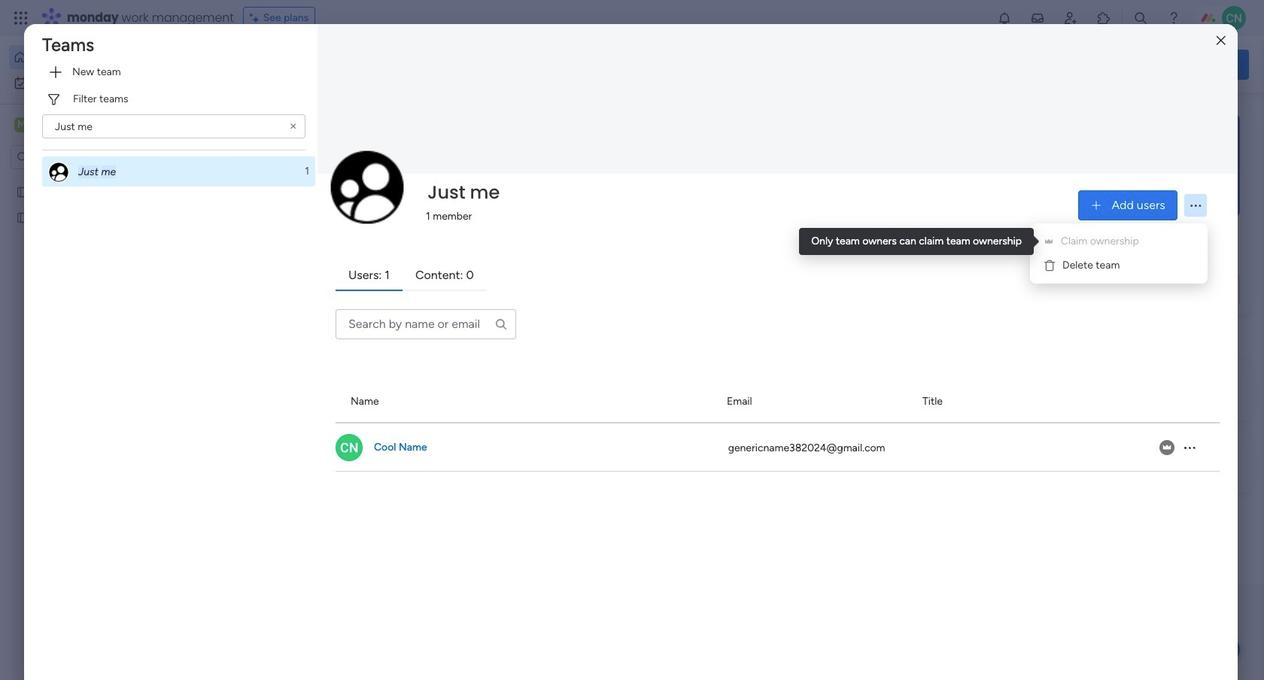 Task type: locate. For each thing, give the bounding box(es) containing it.
0 vertical spatial public board image
[[16, 184, 30, 199]]

close image
[[1216, 35, 1225, 46]]

option
[[9, 45, 183, 69], [9, 71, 183, 95], [42, 156, 315, 186], [0, 178, 192, 181]]

tab list
[[336, 261, 1219, 291]]

None search field
[[42, 114, 305, 138], [336, 309, 516, 339], [42, 114, 305, 138], [336, 309, 516, 339]]

Search in workspace field
[[32, 149, 126, 166]]

1 row from the top
[[336, 381, 1220, 424]]

tab
[[336, 261, 403, 291], [403, 261, 487, 291]]

see plans image
[[250, 10, 263, 26]]

menu image
[[1188, 198, 1203, 212], [1182, 440, 1197, 455]]

workspace selection element
[[14, 116, 126, 135]]

None field
[[424, 177, 503, 209]]

search everything image
[[1133, 11, 1148, 26]]

list box
[[0, 176, 192, 433]]

cool name image
[[336, 434, 363, 461]]

row
[[336, 381, 1220, 424], [336, 424, 1220, 472]]

notifications image
[[997, 11, 1012, 26]]

help center element
[[1023, 431, 1249, 492]]

public board image
[[16, 184, 30, 199], [16, 210, 30, 224]]

workspace image
[[14, 117, 29, 133]]

search image
[[494, 317, 508, 331]]

2 tab from the left
[[403, 261, 487, 291]]

close recently visited image
[[232, 123, 251, 141]]

1 vertical spatial public board image
[[16, 210, 30, 224]]

1 tab from the left
[[336, 261, 403, 291]]

menu item down claim ownership icon
[[1036, 254, 1202, 278]]

Search by name or email search field
[[336, 309, 516, 339]]

menu item
[[1036, 229, 1202, 254], [1036, 254, 1202, 278]]

team avatar image
[[330, 150, 405, 225]]

menu item up delete team image
[[1036, 229, 1202, 254]]

0 vertical spatial menu image
[[1188, 198, 1203, 212]]

2 public board image from the top
[[16, 210, 30, 224]]

2 row from the top
[[336, 424, 1220, 472]]

grid
[[336, 381, 1220, 680]]



Task type: vqa. For each thing, say whether or not it's contained in the screenshot.
the Clear Search image at left top
yes



Task type: describe. For each thing, give the bounding box(es) containing it.
select product image
[[14, 11, 29, 26]]

help image
[[1166, 11, 1181, 26]]

monday marketplace image
[[1096, 11, 1111, 26]]

claim ownership image
[[1043, 234, 1055, 249]]

delete team image
[[1043, 259, 1056, 272]]

quick search results list box
[[232, 141, 987, 340]]

component image
[[500, 298, 513, 312]]

Search teams search field
[[42, 114, 305, 138]]

getting started element
[[1023, 359, 1249, 419]]

clear search image
[[287, 120, 299, 132]]

update feed image
[[1030, 11, 1045, 26]]

templates image image
[[1037, 114, 1235, 217]]

menu menu
[[1036, 229, 1202, 278]]

invite members image
[[1063, 11, 1078, 26]]

add to favorites image
[[449, 275, 464, 290]]

1 public board image from the top
[[16, 184, 30, 199]]

1 vertical spatial menu image
[[1182, 440, 1197, 455]]

1 menu item from the top
[[1036, 229, 1202, 254]]

cool name image
[[1222, 6, 1246, 30]]

2 menu item from the top
[[1036, 254, 1202, 278]]



